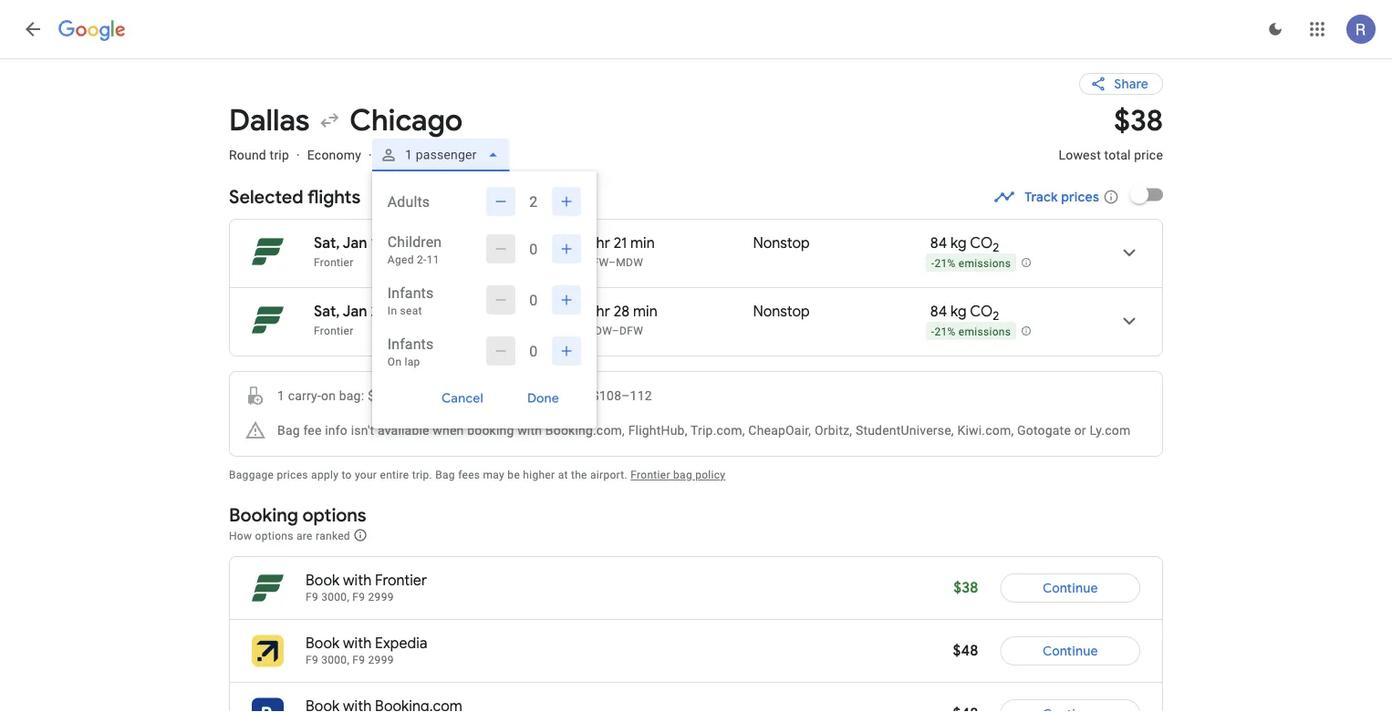 Task type: locate. For each thing, give the bounding box(es) containing it.
1 vertical spatial 0
[[530, 292, 538, 309]]

cheapoair,
[[749, 423, 812, 438]]

1 vertical spatial co
[[970, 303, 993, 321]]

0 vertical spatial min
[[631, 234, 655, 253]]

prices left apply
[[277, 469, 308, 482]]

2 co from the top
[[970, 303, 993, 321]]

1 vertical spatial flight numbers f9 3000, f9 2999 text field
[[306, 654, 394, 667]]

booking.com,
[[546, 423, 625, 438]]

2999 up expedia in the left bottom of the page
[[368, 591, 394, 604]]

0 vertical spatial 84
[[931, 234, 948, 253]]

0 vertical spatial -
[[932, 257, 935, 270]]

2999 down expedia in the left bottom of the page
[[368, 654, 394, 667]]

Departure time: 2:20 PM. text field
[[403, 234, 456, 253]]

with
[[518, 423, 542, 438], [343, 572, 372, 591], [343, 635, 372, 653]]

1 horizontal spatial bag
[[436, 469, 455, 482]]

hr inside 2 hr 21 min dfw – mdw
[[597, 234, 610, 253]]

2 hr 28 min mdw – dfw
[[585, 303, 658, 338]]

1 horizontal spatial $38
[[1115, 102, 1164, 139]]

dfw down 28
[[620, 325, 644, 338]]

2 0 from the top
[[530, 292, 538, 309]]

bag
[[277, 423, 300, 438], [436, 469, 455, 482]]

0 horizontal spatial  image
[[297, 147, 300, 162]]

return flight on saturday, january 20. leaves chicago midway international airport at 5:16 pm on saturday, january 20 and arrives at dallas/fort worth international airport at 7:44 pm on saturday, january 20. element
[[314, 303, 526, 321]]

economy
[[307, 147, 361, 162]]

1 vertical spatial -
[[932, 326, 935, 338]]

Arrival time: 4:41 PM. text field
[[472, 234, 523, 253]]

first checked bag costs between 108 us dollars and 112 us dollars element
[[457, 385, 652, 407]]

2 infants from the top
[[388, 335, 434, 353]]

2 nonstop flight. element from the top
[[753, 303, 810, 324]]

0 vertical spatial mdw
[[616, 256, 644, 269]]

infants
[[388, 284, 434, 302], [388, 335, 434, 353]]

2 -21% emissions from the top
[[932, 326, 1012, 338]]

2 for 2 hr 28 min mdw – dfw
[[585, 303, 593, 321]]

flight numbers f9 3000, f9 2999 text field down expedia in the left bottom of the page
[[306, 654, 394, 667]]

2999 inside the book with frontier f9 3000, f9 2999
[[368, 591, 394, 604]]

0 right '7:44 pm'
[[530, 292, 538, 309]]

38 us dollars element
[[1115, 102, 1164, 139]]

0 for children aged 2-11
[[530, 240, 538, 258]]

1 vertical spatial book
[[306, 635, 340, 653]]

– inside 2 hr 21 min dfw – mdw
[[609, 256, 616, 269]]

1 vertical spatial 3000,
[[321, 654, 350, 667]]

0 vertical spatial with
[[518, 423, 542, 438]]

hr for 21
[[597, 234, 610, 253]]

2 jan from the top
[[343, 303, 367, 321]]

frontier left bag
[[631, 469, 671, 482]]

1 horizontal spatial mdw
[[616, 256, 644, 269]]

frontier up expedia in the left bottom of the page
[[375, 572, 427, 591]]

 image inside return flight on saturday, january 20. leaves chicago midway international airport at 5:16 pm on saturday, january 20 and arrives at dallas/fort worth international airport at 7:44 pm on saturday, january 20. element
[[396, 303, 399, 321]]

prices left "learn more about tracked prices" image
[[1062, 189, 1100, 205]]

0 vertical spatial 2999
[[368, 591, 394, 604]]

0
[[530, 240, 538, 258], [530, 292, 538, 309], [530, 343, 538, 360]]

$38
[[1115, 102, 1164, 139], [954, 579, 979, 598]]

1 carry-on bag costs between 116 us dollars and 120 us dollars element
[[245, 385, 428, 407]]

0 vertical spatial 3000,
[[321, 591, 350, 604]]

main content
[[229, 58, 1164, 713]]

1 84 from the top
[[931, 234, 948, 253]]

bag: right on at bottom left
[[339, 388, 364, 403]]

with inside book with expedia f9 3000, f9 2999
[[343, 635, 372, 653]]

min right 21
[[631, 234, 655, 253]]

$38 for $38
[[954, 579, 979, 598]]

1 3000, from the top
[[321, 591, 350, 604]]

0 vertical spatial continue
[[1043, 580, 1099, 597]]

sat, down flights
[[314, 234, 340, 253]]

chicago
[[350, 102, 463, 139]]

2 bag: from the left
[[564, 388, 589, 403]]

1 -21% emissions from the top
[[932, 257, 1012, 270]]

1 infants from the top
[[388, 284, 434, 302]]

21% for 2 hr 28 min
[[935, 326, 956, 338]]

2:20 pm
[[403, 234, 456, 253]]

when
[[433, 423, 464, 438]]

bag
[[674, 469, 693, 482]]

1 vertical spatial dfw
[[620, 325, 644, 338]]

kg
[[951, 234, 967, 253], [951, 303, 967, 321]]

1 bag: from the left
[[339, 388, 364, 403]]

lap
[[405, 356, 420, 369]]

84
[[931, 234, 948, 253], [931, 303, 948, 321]]

nonstop for 2 hr 28 min
[[753, 303, 810, 321]]

$38 lowest total price
[[1059, 102, 1164, 162]]

f9
[[306, 591, 319, 604], [353, 591, 365, 604], [306, 654, 319, 667], [353, 654, 365, 667]]

-
[[932, 257, 935, 270], [932, 326, 935, 338]]

1 vertical spatial sat,
[[314, 303, 340, 321]]

emissions
[[959, 257, 1012, 270], [959, 326, 1012, 338]]

0 up checked
[[530, 343, 538, 360]]

flight numbers f9 3000, f9 2999 text field for frontier
[[306, 591, 394, 604]]

continue for $48
[[1043, 643, 1099, 660]]

48 US dollars text field
[[953, 642, 979, 661]]

at
[[558, 469, 568, 482]]

book down the book with frontier f9 3000, f9 2999
[[306, 635, 340, 653]]

0 vertical spatial dfw
[[585, 256, 609, 269]]

3 0 from the top
[[530, 343, 538, 360]]

2-
[[417, 254, 427, 267]]

hr inside 2 hr 28 min mdw – dfw
[[597, 303, 610, 321]]

baggage
[[229, 469, 274, 482]]

2 vertical spatial with
[[343, 635, 372, 653]]

frontier
[[314, 256, 354, 269], [314, 325, 354, 338], [631, 469, 671, 482], [375, 572, 427, 591]]

flight numbers f9 3000, f9 2999 text field up book with expedia f9 3000, f9 2999
[[306, 591, 394, 604]]

13
[[371, 234, 385, 253]]

21%
[[935, 257, 956, 270], [935, 326, 956, 338]]

2 sat, from the top
[[314, 303, 340, 321]]

0 horizontal spatial $38
[[954, 579, 979, 598]]

booking
[[467, 423, 514, 438]]

None text field
[[1059, 102, 1164, 179]]

be
[[508, 469, 520, 482]]

 image right trip
[[297, 147, 300, 162]]

3000, up book with expedia f9 3000, f9 2999
[[321, 591, 350, 604]]

- for 2 hr 21 min
[[932, 257, 935, 270]]

– down 21
[[609, 256, 616, 269]]

0 horizontal spatial mdw
[[585, 325, 612, 338]]

book
[[306, 572, 340, 591], [306, 635, 340, 653]]

1 vertical spatial 1
[[277, 388, 285, 403]]

book inside book with expedia f9 3000, f9 2999
[[306, 635, 340, 653]]

with down done
[[518, 423, 542, 438]]

1 vertical spatial nonstop flight. element
[[753, 303, 810, 324]]

1 0 from the top
[[530, 240, 538, 258]]

prices for track
[[1062, 189, 1100, 205]]

frontier inside the book with frontier f9 3000, f9 2999
[[375, 572, 427, 591]]

2 vertical spatial 0
[[530, 343, 538, 360]]

min inside 2 hr 21 min dfw – mdw
[[631, 234, 655, 253]]

nonstop flight. element
[[753, 234, 810, 256], [753, 303, 810, 324]]

1 emissions from the top
[[959, 257, 1012, 270]]

2 kg from the top
[[951, 303, 967, 321]]

trip.com,
[[691, 423, 745, 438]]

0 vertical spatial -21% emissions
[[932, 257, 1012, 270]]

sat, left 20
[[314, 303, 340, 321]]

1 2999 from the top
[[368, 591, 394, 604]]

done
[[527, 391, 559, 407]]

continue for $38
[[1043, 580, 1099, 597]]

0 vertical spatial options
[[303, 504, 366, 527]]

1 vertical spatial options
[[255, 530, 294, 543]]

$38 inside $38 lowest total price
[[1115, 102, 1164, 139]]

2999 inside book with expedia f9 3000, f9 2999
[[368, 654, 394, 667]]

1 vertical spatial infants
[[388, 335, 434, 353]]

 image
[[297, 147, 300, 162], [369, 147, 372, 162], [396, 303, 399, 321]]

orbitz,
[[815, 423, 853, 438]]

 image right the economy
[[369, 147, 372, 162]]

track
[[1025, 189, 1058, 205]]

1 84 kg co 2 from the top
[[931, 234, 1000, 255]]

0 horizontal spatial options
[[255, 530, 294, 543]]

0 horizontal spatial bag:
[[339, 388, 364, 403]]

on
[[388, 356, 402, 369]]

0 vertical spatial 84 kg co 2
[[931, 234, 1000, 255]]

book inside the book with frontier f9 3000, f9 2999
[[306, 572, 340, 591]]

carry-
[[288, 388, 321, 403]]

min for 2 hr 28 min
[[633, 303, 658, 321]]

0 vertical spatial continue button
[[1001, 567, 1141, 611]]

0 right 4:41 pm
[[530, 240, 538, 258]]

none text field containing $38
[[1059, 102, 1164, 179]]

2 book from the top
[[306, 635, 340, 653]]

2 inside 2 hr 28 min mdw – dfw
[[585, 303, 593, 321]]

$48
[[953, 642, 979, 661]]

0 vertical spatial prices
[[1062, 189, 1100, 205]]

hr left 21
[[597, 234, 610, 253]]

1 continue button from the top
[[1001, 567, 1141, 611]]

1 sat, from the top
[[314, 234, 340, 253]]

0 vertical spatial book
[[306, 572, 340, 591]]

go back image
[[22, 18, 44, 40]]

3000, inside book with expedia f9 3000, f9 2999
[[321, 654, 350, 667]]

1 vertical spatial $38
[[954, 579, 979, 598]]

min inside 2 hr 28 min mdw – dfw
[[633, 303, 658, 321]]

book down ranked
[[306, 572, 340, 591]]

0 vertical spatial nonstop flight. element
[[753, 234, 810, 256]]

prices
[[1062, 189, 1100, 205], [277, 469, 308, 482]]

selected flights
[[229, 185, 361, 209]]

0 horizontal spatial dfw
[[585, 256, 609, 269]]

2 3000, from the top
[[321, 654, 350, 667]]

38 US dollars text field
[[954, 579, 979, 598]]

continue button for $38
[[1001, 567, 1141, 611]]

with inside the book with frontier f9 3000, f9 2999
[[343, 572, 372, 591]]

mdw up $108–112
[[585, 325, 612, 338]]

bag:
[[339, 388, 364, 403], [564, 388, 589, 403]]

1 vertical spatial 21%
[[935, 326, 956, 338]]

2 - from the top
[[932, 326, 935, 338]]

nonstop flight. element for 2 hr 21 min
[[753, 234, 810, 256]]

prices for baggage
[[277, 469, 308, 482]]

expedia
[[375, 635, 428, 653]]

dfw inside 2 hr 21 min dfw – mdw
[[585, 256, 609, 269]]

1 kg from the top
[[951, 234, 967, 253]]

1 vertical spatial jan
[[343, 303, 367, 321]]

$38 up price
[[1115, 102, 1164, 139]]

options up ranked
[[303, 504, 366, 527]]

1 vertical spatial 2999
[[368, 654, 394, 667]]

bag right trip.
[[436, 469, 455, 482]]

1 continue from the top
[[1043, 580, 1099, 597]]

1 vertical spatial mdw
[[585, 325, 612, 338]]

 image left seat
[[396, 303, 399, 321]]

1 vertical spatial prices
[[277, 469, 308, 482]]

book for book with expedia
[[306, 635, 340, 653]]

0 for infants on lap
[[530, 343, 538, 360]]

2 inside 2 hr 21 min dfw – mdw
[[585, 234, 593, 253]]

co
[[970, 234, 993, 253], [970, 303, 993, 321]]

1 horizontal spatial bag:
[[564, 388, 589, 403]]

2 continue button from the top
[[1001, 630, 1141, 674]]

1 vertical spatial –
[[612, 325, 620, 338]]

bag: inside 1 carry-on bag costs between 116 us dollars and 120 us dollars element
[[339, 388, 364, 403]]

1 vertical spatial -21% emissions
[[932, 326, 1012, 338]]

list containing sat, jan 13
[[230, 220, 1163, 356]]

2 emissions from the top
[[959, 326, 1012, 338]]

1 down chicago
[[405, 147, 412, 162]]

–
[[609, 256, 616, 269], [612, 325, 620, 338]]

2
[[530, 193, 538, 210], [585, 234, 593, 253], [993, 240, 1000, 255], [585, 303, 593, 321], [993, 308, 1000, 324]]

3000, down the book with frontier f9 3000, f9 2999
[[321, 654, 350, 667]]

passenger
[[416, 147, 477, 162]]

emissions for 2 hr 28 min
[[959, 326, 1012, 338]]

mdw inside 2 hr 21 min dfw – mdw
[[616, 256, 644, 269]]

with left expedia in the left bottom of the page
[[343, 635, 372, 653]]

jan left 13
[[343, 234, 367, 253]]

– down 28
[[612, 325, 620, 338]]

1 book from the top
[[306, 572, 340, 591]]

1 - from the top
[[932, 257, 935, 270]]

list
[[230, 220, 1163, 356]]

options for how
[[255, 530, 294, 543]]

flight details. return flight on saturday, january 20. leaves chicago midway international airport at 5:16 pm on saturday, january 20 and arrives at dallas/fort worth international airport at 7:44 pm on saturday, january 20. image
[[1108, 299, 1152, 343]]

0 vertical spatial co
[[970, 234, 993, 253]]

 image for trip
[[297, 147, 300, 162]]

0 vertical spatial flight numbers f9 3000, f9 2999 text field
[[306, 591, 394, 604]]

1 carry-on bag: $116–120
[[277, 388, 428, 403]]

2 inside the number of passengers dialog
[[530, 193, 538, 210]]

1 21% from the top
[[935, 257, 956, 270]]

mdw down 21
[[616, 256, 644, 269]]

jan left 20
[[343, 303, 367, 321]]

available
[[378, 423, 430, 438]]

1 vertical spatial min
[[633, 303, 658, 321]]

1 horizontal spatial 1
[[405, 147, 412, 162]]

1 horizontal spatial dfw
[[620, 325, 644, 338]]

0 vertical spatial sat,
[[314, 234, 340, 253]]

nonstop for 2 hr 21 min
[[753, 234, 810, 253]]

children
[[388, 233, 442, 251]]

infants up the lap
[[388, 335, 434, 353]]

– inside 2 hr 28 min mdw – dfw
[[612, 325, 620, 338]]

1 vertical spatial 84 kg co 2
[[931, 303, 1000, 324]]

fees
[[458, 469, 480, 482]]

21
[[614, 234, 627, 253]]

co for 2 hr 21 min
[[970, 234, 993, 253]]

2 2999 from the top
[[368, 654, 394, 667]]

min right 28
[[633, 303, 658, 321]]

frontier down sat, jan 20
[[314, 325, 354, 338]]

2 hr from the top
[[597, 303, 610, 321]]

1 vertical spatial hr
[[597, 303, 610, 321]]

dfw
[[585, 256, 609, 269], [620, 325, 644, 338]]

0 vertical spatial $38
[[1115, 102, 1164, 139]]

1 vertical spatial 84
[[931, 303, 948, 321]]

sat, for sat, jan 20
[[314, 303, 340, 321]]

1 vertical spatial with
[[343, 572, 372, 591]]

2 84 kg co 2 from the top
[[931, 303, 1000, 324]]

0 vertical spatial 21%
[[935, 257, 956, 270]]

booking options
[[229, 504, 366, 527]]

1 jan from the top
[[343, 234, 367, 253]]

 image for jan
[[396, 303, 399, 321]]

0 vertical spatial 1
[[405, 147, 412, 162]]

options down booking
[[255, 530, 294, 543]]

0 horizontal spatial 1
[[277, 388, 285, 403]]

sat, jan 20
[[314, 303, 389, 321]]

2 horizontal spatial  image
[[396, 303, 399, 321]]

1 vertical spatial nonstop
[[753, 303, 810, 321]]

$38 up $48
[[954, 579, 979, 598]]

1 vertical spatial bag
[[436, 469, 455, 482]]

1 vertical spatial continue
[[1043, 643, 1099, 660]]

48 US dollars text field
[[953, 705, 979, 713]]

frontier bag policy link
[[631, 469, 726, 482]]

the
[[571, 469, 588, 482]]

cancel button
[[420, 384, 506, 413]]

0 vertical spatial nonstop
[[753, 234, 810, 253]]

hr left 28
[[597, 303, 610, 321]]

1 horizontal spatial prices
[[1062, 189, 1100, 205]]

bag: right done
[[564, 388, 589, 403]]

1 hr from the top
[[597, 234, 610, 253]]

booking
[[229, 504, 298, 527]]

1 nonstop from the top
[[753, 234, 810, 253]]

0 vertical spatial bag
[[277, 423, 300, 438]]

1 for 1 carry-on bag: $116–120
[[277, 388, 285, 403]]

ranked
[[316, 530, 350, 543]]

dfw up 2 hr 28 min mdw – dfw
[[585, 256, 609, 269]]

2 continue from the top
[[1043, 643, 1099, 660]]

Flight numbers F9 3000, F9 2999 text field
[[306, 591, 394, 604], [306, 654, 394, 667]]

5:16 pm
[[406, 303, 457, 321]]

bag left fee at the bottom left of the page
[[277, 423, 300, 438]]

0 vertical spatial jan
[[343, 234, 367, 253]]

kg for 2 hr 28 min
[[951, 303, 967, 321]]

1 flight numbers f9 3000, f9 2999 text field from the top
[[306, 591, 394, 604]]

1 nonstop flight. element from the top
[[753, 234, 810, 256]]

3000,
[[321, 591, 350, 604], [321, 654, 350, 667]]

1 vertical spatial emissions
[[959, 326, 1012, 338]]

0 vertical spatial infants
[[388, 284, 434, 302]]

change appearance image
[[1254, 7, 1298, 51]]

children aged 2-11
[[388, 233, 442, 267]]

0 vertical spatial 0
[[530, 240, 538, 258]]

$108–112
[[592, 388, 652, 403]]

2 nonstop from the top
[[753, 303, 810, 321]]

1 inside popup button
[[405, 147, 412, 162]]

1 vertical spatial continue button
[[1001, 630, 1141, 674]]

2999
[[368, 591, 394, 604], [368, 654, 394, 667]]

infants up seat
[[388, 284, 434, 302]]

0 horizontal spatial prices
[[277, 469, 308, 482]]

0 vertical spatial kg
[[951, 234, 967, 253]]

1 left carry-
[[277, 388, 285, 403]]

0 vertical spatial emissions
[[959, 257, 1012, 270]]

0 vertical spatial hr
[[597, 234, 610, 253]]

-21% emissions
[[932, 257, 1012, 270], [932, 326, 1012, 338]]

1 horizontal spatial options
[[303, 504, 366, 527]]

2 flight numbers f9 3000, f9 2999 text field from the top
[[306, 654, 394, 667]]

0 vertical spatial –
[[609, 256, 616, 269]]

1 co from the top
[[970, 234, 993, 253]]

1 vertical spatial kg
[[951, 303, 967, 321]]

total duration 2 hr 28 min. element
[[585, 303, 753, 324]]

with down learn more about booking options image
[[343, 572, 372, 591]]

2 21% from the top
[[935, 326, 956, 338]]

3000, inside the book with frontier f9 3000, f9 2999
[[321, 591, 350, 604]]

2 84 from the top
[[931, 303, 948, 321]]



Task type: describe. For each thing, give the bounding box(es) containing it.
may
[[483, 469, 505, 482]]

book for book with frontier
[[306, 572, 340, 591]]

1st checked bag: $108–112
[[490, 388, 652, 403]]

21% for 2 hr 21 min
[[935, 257, 956, 270]]

trip.
[[412, 469, 433, 482]]

co for 2 hr 28 min
[[970, 303, 993, 321]]

jan for 13
[[343, 234, 367, 253]]

loading results progress bar
[[0, 58, 1393, 62]]

book with expedia f9 3000, f9 2999
[[306, 635, 428, 667]]

emissions for 2 hr 21 min
[[959, 257, 1012, 270]]

infants in seat
[[388, 284, 434, 318]]

2 for 2 hr 21 min dfw – mdw
[[585, 234, 593, 253]]

7:44 pm
[[473, 303, 526, 321]]

total
[[1105, 147, 1131, 162]]

learn more about booking options element
[[353, 526, 368, 546]]

flight details. departing flight on saturday, january 13. leaves dallas/fort worth international airport at 2:20 pm on saturday, january 13 and arrives at chicago midway international airport at 4:41 pm on saturday, january 13. image
[[1108, 231, 1152, 275]]

1st
[[490, 388, 508, 403]]

departing flight on saturday, january 13. leaves dallas/fort worth international airport at 2:20 pm on saturday, january 13 and arrives at chicago midway international airport at 4:41 pm on saturday, january 13. element
[[314, 234, 523, 253]]

continue button for $48
[[1001, 630, 1141, 674]]

84 for 2 hr 21 min
[[931, 234, 948, 253]]

84 kg co 2 for 2 hr 28 min
[[931, 303, 1000, 324]]

-21% emissions for 2 hr 21 min
[[932, 257, 1012, 270]]

bag fee info isn't available when booking with booking.com, flighthub, trip.com, cheapoair, orbitz, studentuniverse, kiwi.com, gotogate or ly.com
[[277, 423, 1131, 438]]

mdw inside 2 hr 28 min mdw – dfw
[[585, 325, 612, 338]]

11
[[427, 254, 440, 267]]

info
[[325, 423, 348, 438]]

0 horizontal spatial bag
[[277, 423, 300, 438]]

sat, for sat, jan 13
[[314, 234, 340, 253]]

policy
[[696, 469, 726, 482]]

isn't
[[351, 423, 375, 438]]

hr for 28
[[597, 303, 610, 321]]

1 passenger
[[405, 147, 477, 162]]

learn more about booking options image
[[353, 528, 368, 543]]

main content containing dallas
[[229, 58, 1164, 713]]

Dallas to Chicago and back text field
[[229, 102, 1037, 139]]

84 for 2 hr 28 min
[[931, 303, 948, 321]]

frontier down sat, jan 13
[[314, 256, 354, 269]]

or
[[1075, 423, 1087, 438]]

1 passenger button
[[372, 133, 510, 177]]

your
[[355, 469, 377, 482]]

dallas
[[229, 102, 310, 139]]

share button
[[1080, 73, 1164, 95]]

on
[[321, 388, 336, 403]]

kiwi.com,
[[958, 423, 1014, 438]]

total duration 2 hr 21 min. element
[[585, 234, 753, 256]]

cancel
[[442, 391, 484, 407]]

flights
[[307, 185, 361, 209]]

Departure time: 5:16 PM. text field
[[406, 303, 457, 321]]

2999 for frontier
[[368, 591, 394, 604]]

infants for infants on lap
[[388, 335, 434, 353]]

trip
[[270, 147, 289, 162]]

flighthub,
[[629, 423, 688, 438]]

with for frontier
[[343, 572, 372, 591]]

baggage prices apply to your entire trip.  bag fees may be higher at the airport. frontier bag policy
[[229, 469, 726, 482]]

how options are ranked
[[229, 530, 353, 543]]

airport.
[[591, 469, 628, 482]]

fee
[[303, 423, 322, 438]]

1 for 1 passenger
[[405, 147, 412, 162]]

flight numbers f9 3000, f9 2999 text field for expedia
[[306, 654, 394, 667]]

84 kg co 2 for 2 hr 21 min
[[931, 234, 1000, 255]]

lowest
[[1059, 147, 1102, 162]]

how
[[229, 530, 252, 543]]

seat
[[400, 305, 422, 318]]

0 for infants in seat
[[530, 292, 538, 309]]

- for 2 hr 28 min
[[932, 326, 935, 338]]

are
[[297, 530, 313, 543]]

apply
[[311, 469, 339, 482]]

learn more about tracked prices image
[[1103, 189, 1120, 205]]

3000, for book with frontier
[[321, 591, 350, 604]]

price
[[1135, 147, 1164, 162]]

$116–120
[[368, 388, 428, 403]]

2 for 2
[[530, 193, 538, 210]]

3000, for book with expedia
[[321, 654, 350, 667]]

sat, jan 13
[[314, 234, 385, 253]]

number of passengers dialog
[[372, 172, 597, 429]]

Arrival time: 7:44 PM. text field
[[473, 303, 526, 321]]

infants on lap
[[388, 335, 434, 369]]

in
[[388, 305, 397, 318]]

aged
[[388, 254, 414, 267]]

to
[[342, 469, 352, 482]]

list inside main content
[[230, 220, 1163, 356]]

book with frontier f9 3000, f9 2999
[[306, 572, 427, 604]]

min for 2 hr 21 min
[[631, 234, 655, 253]]

infants for infants in seat
[[388, 284, 434, 302]]

nonstop flight. element for 2 hr 28 min
[[753, 303, 810, 324]]

gotogate
[[1018, 423, 1072, 438]]

done button
[[506, 384, 581, 413]]

studentuniverse,
[[856, 423, 954, 438]]

selected
[[229, 185, 304, 209]]

adults
[[388, 193, 430, 210]]

kg for 2 hr 21 min
[[951, 234, 967, 253]]

higher
[[523, 469, 555, 482]]

dfw inside 2 hr 28 min mdw – dfw
[[620, 325, 644, 338]]

track prices
[[1025, 189, 1100, 205]]

2 hr 21 min dfw – mdw
[[585, 234, 655, 269]]

options for booking
[[303, 504, 366, 527]]

bag: inside first checked bag costs between 108 us dollars and 112 us dollars element
[[564, 388, 589, 403]]

1 horizontal spatial  image
[[369, 147, 372, 162]]

ly.com
[[1090, 423, 1131, 438]]

4:41 pm
[[472, 234, 523, 253]]

$38 for $38 lowest total price
[[1115, 102, 1164, 139]]

entire
[[380, 469, 409, 482]]

checked
[[512, 388, 561, 403]]

share
[[1115, 76, 1149, 92]]

jan for 20
[[343, 303, 367, 321]]

28
[[614, 303, 630, 321]]

-21% emissions for 2 hr 28 min
[[932, 326, 1012, 338]]

– for 28
[[612, 325, 620, 338]]

2999 for expedia
[[368, 654, 394, 667]]

– for 21
[[609, 256, 616, 269]]

20
[[371, 303, 389, 321]]

round trip
[[229, 147, 289, 162]]

round
[[229, 147, 266, 162]]

with for expedia
[[343, 635, 372, 653]]



Task type: vqa. For each thing, say whether or not it's contained in the screenshot.
topmost The Send
no



